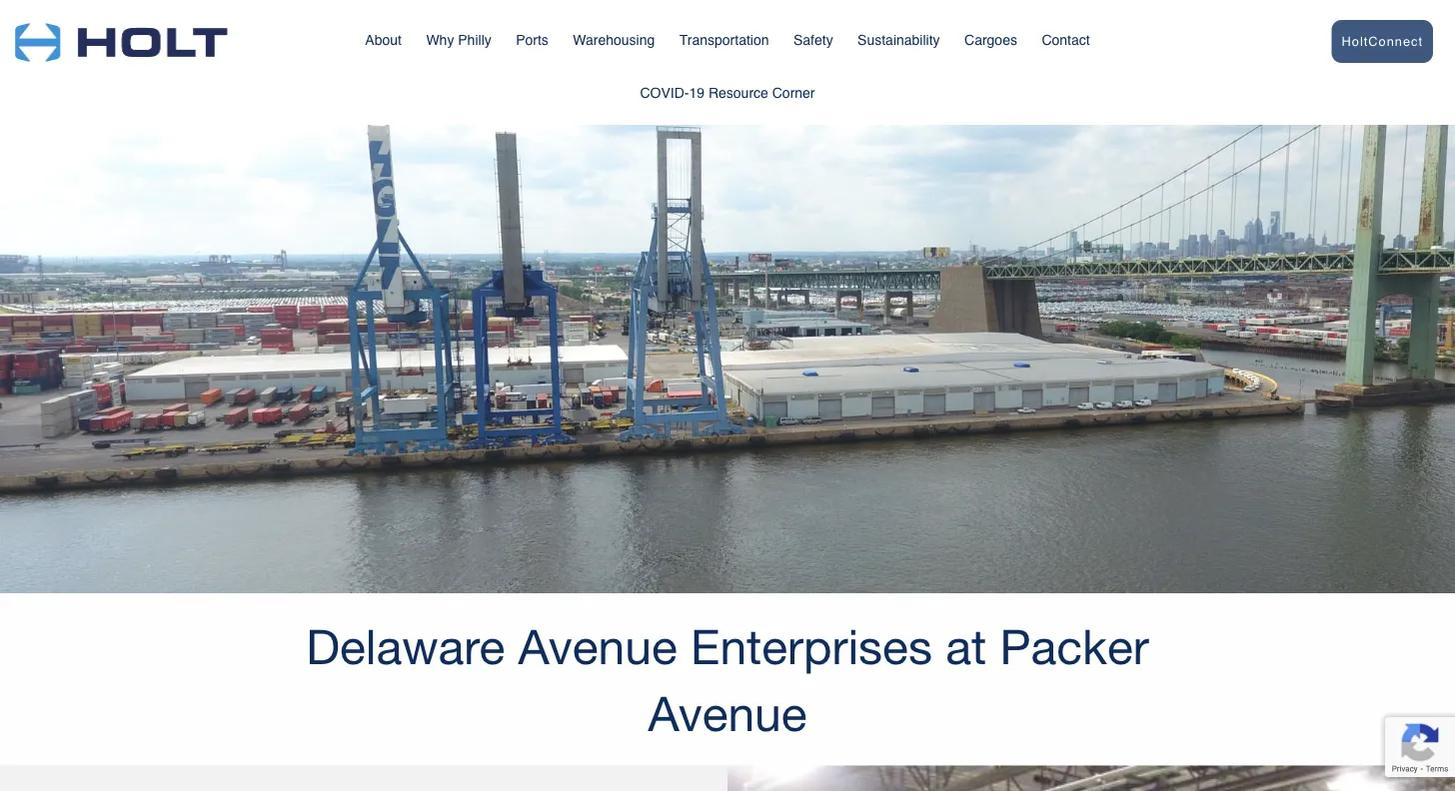 Task type: describe. For each thing, give the bounding box(es) containing it.
about
[[365, 32, 402, 48]]

transportation
[[679, 32, 769, 48]]

1 vertical spatial avenue
[[648, 686, 807, 742]]

sustainability
[[858, 32, 940, 48]]

packer
[[1000, 619, 1149, 675]]

why philly link
[[426, 23, 491, 62]]

why
[[426, 32, 454, 48]]

contact
[[1042, 32, 1090, 48]]

19
[[689, 85, 705, 101]]

ports
[[516, 32, 549, 48]]

about link
[[365, 23, 402, 62]]

holtconnect button
[[1332, 20, 1433, 63]]

ports link
[[516, 23, 549, 62]]

transportation link
[[679, 23, 769, 62]]

delaware
[[306, 619, 505, 675]]

safety link
[[793, 23, 833, 62]]

holtconnect link
[[1235, 10, 1433, 78]]

covid-19 resource corner
[[640, 85, 815, 101]]

cargoes
[[964, 32, 1017, 48]]

delaware avenue enterprises at packer avenue main content
[[0, 0, 1455, 792]]

philly
[[458, 32, 491, 48]]



Task type: vqa. For each thing, say whether or not it's contained in the screenshot.
MARINE
no



Task type: locate. For each thing, give the bounding box(es) containing it.
sustainability link
[[858, 23, 940, 62]]

holt logistics image
[[15, 0, 228, 72]]

resource
[[709, 85, 768, 101]]

covid-19 resource corner link
[[640, 62, 815, 115]]

holtconnect
[[1342, 33, 1423, 48]]

enterprises
[[691, 619, 932, 675]]

delaware avenue enterprises at packer avenue
[[306, 619, 1149, 742]]

safety
[[793, 32, 833, 48]]

contact link
[[1042, 23, 1090, 62]]

cargoes link
[[964, 23, 1017, 62]]

covid-
[[640, 85, 689, 101]]

at
[[946, 619, 987, 675]]

0 vertical spatial avenue
[[518, 619, 677, 675]]

avenue
[[518, 619, 677, 675], [648, 686, 807, 742]]

why philly
[[426, 32, 491, 48]]

warehousing
[[573, 32, 655, 48]]

warehousing link
[[573, 23, 655, 62]]

corner
[[772, 85, 815, 101]]



